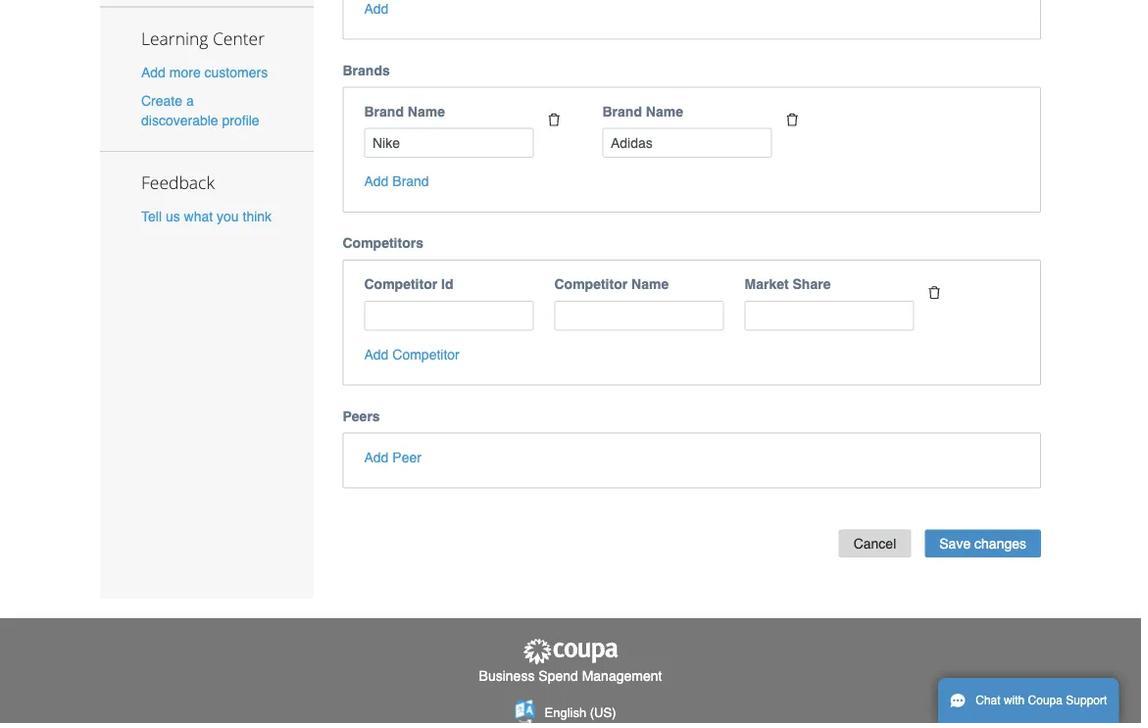 Task type: describe. For each thing, give the bounding box(es) containing it.
you
[[217, 209, 239, 224]]

save
[[940, 536, 971, 552]]

create a discoverable profile
[[141, 93, 260, 128]]

tell us what you think
[[141, 209, 272, 224]]

create
[[141, 93, 182, 109]]

add competitor button
[[364, 345, 460, 364]]

add brand
[[364, 174, 429, 189]]

english
[[545, 706, 587, 721]]

coupa
[[1028, 694, 1063, 708]]

name for competitor name text box
[[632, 277, 669, 292]]

competitor for competitor id
[[364, 277, 438, 292]]

feedback
[[141, 171, 215, 194]]

profile
[[222, 113, 260, 128]]

create a discoverable profile link
[[141, 93, 260, 128]]

add for add competitor
[[364, 347, 389, 362]]

chat with coupa support
[[976, 694, 1108, 708]]

1 brand name text field from the left
[[364, 128, 534, 158]]

add more customers link
[[141, 64, 268, 80]]

spend
[[539, 668, 578, 684]]

tell us what you think button
[[141, 207, 272, 226]]

more
[[169, 64, 201, 80]]

brand name for first brand name text box
[[364, 103, 445, 119]]

add for add brand
[[364, 174, 389, 189]]

business spend management
[[479, 668, 662, 684]]

chat
[[976, 694, 1001, 708]]

coupa supplier portal image
[[522, 639, 620, 666]]

add more customers
[[141, 64, 268, 80]]

save changes button
[[925, 530, 1042, 558]]

add peer
[[364, 450, 422, 465]]

save changes
[[940, 536, 1027, 552]]

Competitor Name text field
[[555, 301, 724, 331]]

competitors
[[343, 235, 424, 251]]

share
[[793, 277, 831, 292]]

discoverable
[[141, 113, 218, 128]]

add brand button
[[364, 172, 429, 191]]

add button
[[364, 0, 389, 18]]

brands
[[343, 62, 390, 78]]



Task type: vqa. For each thing, say whether or not it's contained in the screenshot.
'Remit-To' link
no



Task type: locate. For each thing, give the bounding box(es) containing it.
add for add more customers
[[141, 64, 166, 80]]

brand inside add brand button
[[393, 174, 429, 189]]

peer
[[393, 450, 422, 465]]

2 brand name from the left
[[603, 103, 684, 119]]

add left peer
[[364, 450, 389, 465]]

management
[[582, 668, 662, 684]]

add for add
[[364, 0, 389, 16]]

competitor
[[364, 277, 438, 292], [555, 277, 628, 292], [393, 347, 460, 362]]

add up peers at the bottom left
[[364, 347, 389, 362]]

chat with coupa support button
[[939, 679, 1119, 724]]

tell
[[141, 209, 162, 224]]

name for second brand name text box from left
[[646, 103, 684, 119]]

name for first brand name text box
[[408, 103, 445, 119]]

a
[[186, 93, 194, 109]]

cancel
[[854, 536, 897, 552]]

learning center
[[141, 26, 265, 49]]

market share
[[745, 277, 831, 292]]

with
[[1004, 694, 1025, 708]]

think
[[243, 209, 272, 224]]

changes
[[975, 536, 1027, 552]]

Market Share text field
[[745, 301, 915, 331]]

cancel link
[[839, 530, 911, 558]]

competitor inside 'button'
[[393, 347, 460, 362]]

competitor down competitors at the left top of page
[[364, 277, 438, 292]]

1 horizontal spatial brand name text field
[[603, 128, 772, 158]]

competitor for competitor name
[[555, 277, 628, 292]]

peers
[[343, 408, 380, 424]]

1 horizontal spatial brand name
[[603, 103, 684, 119]]

1 brand name from the left
[[364, 103, 445, 119]]

competitor down competitor id text field
[[393, 347, 460, 362]]

0 horizontal spatial brand name text field
[[364, 128, 534, 158]]

add peer button
[[364, 448, 422, 467]]

market
[[745, 277, 789, 292]]

what
[[184, 209, 213, 224]]

name
[[408, 103, 445, 119], [646, 103, 684, 119], [632, 277, 669, 292]]

business
[[479, 668, 535, 684]]

brand
[[364, 103, 404, 119], [603, 103, 642, 119], [393, 174, 429, 189]]

id
[[441, 277, 454, 292]]

brand name
[[364, 103, 445, 119], [603, 103, 684, 119]]

add competitor
[[364, 347, 460, 362]]

add inside 'button'
[[364, 347, 389, 362]]

center
[[213, 26, 265, 49]]

us
[[166, 209, 180, 224]]

Competitor Id text field
[[364, 301, 534, 331]]

2 brand name text field from the left
[[603, 128, 772, 158]]

competitor id
[[364, 277, 454, 292]]

0 horizontal spatial brand name
[[364, 103, 445, 119]]

brand for first brand name text box
[[364, 103, 404, 119]]

add up competitors at the left top of page
[[364, 174, 389, 189]]

brand name for second brand name text box from left
[[603, 103, 684, 119]]

support
[[1066, 694, 1108, 708]]

add for add peer
[[364, 450, 389, 465]]

english (us)
[[545, 706, 616, 721]]

(us)
[[590, 706, 616, 721]]

Brand Name text field
[[364, 128, 534, 158], [603, 128, 772, 158]]

add up create
[[141, 64, 166, 80]]

competitor up competitor name text box
[[555, 277, 628, 292]]

add up brands
[[364, 0, 389, 16]]

learning
[[141, 26, 208, 49]]

brand for second brand name text box from left
[[603, 103, 642, 119]]

customers
[[205, 64, 268, 80]]

add
[[364, 0, 389, 16], [141, 64, 166, 80], [364, 174, 389, 189], [364, 347, 389, 362], [364, 450, 389, 465]]

competitor name
[[555, 277, 669, 292]]



